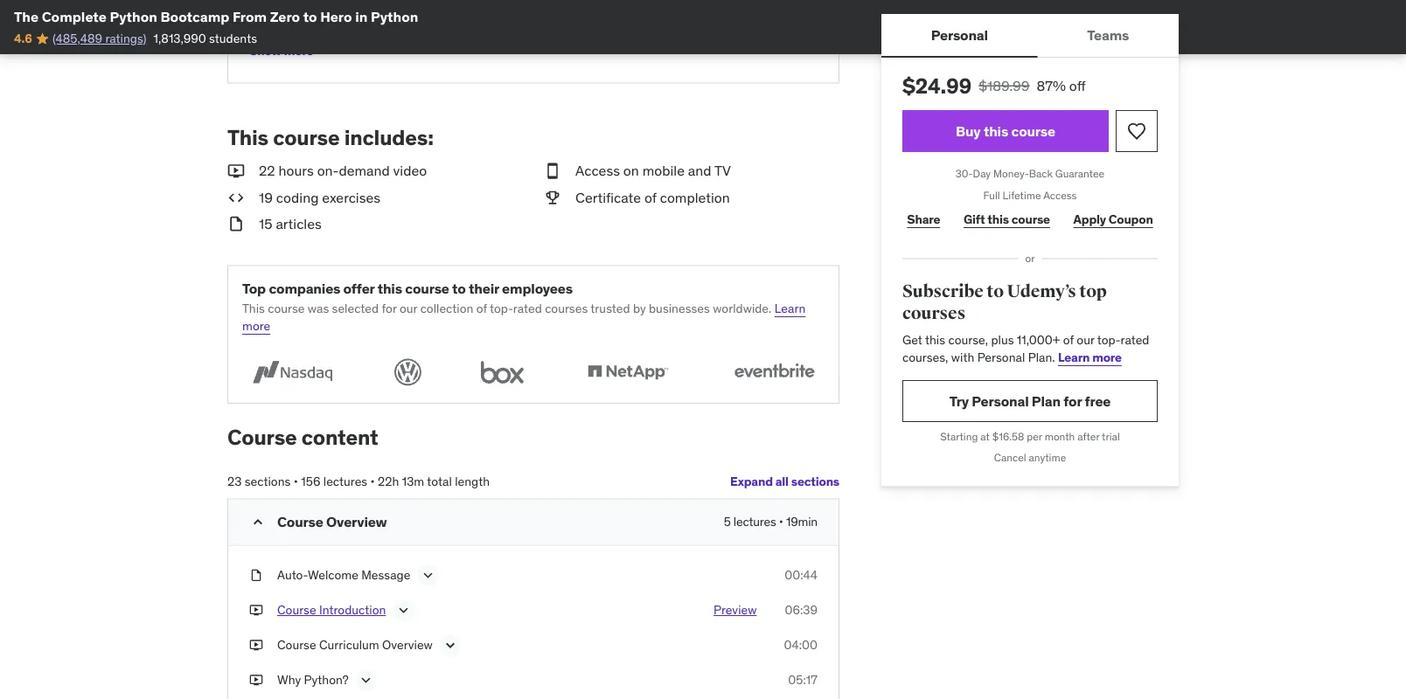 Task type: locate. For each thing, give the bounding box(es) containing it.
this up courses,
[[925, 333, 946, 348]]

small image for 19
[[227, 188, 245, 207]]

access down back at the top right
[[1044, 188, 1077, 202]]

courses down employees
[[545, 301, 588, 317]]

2 vertical spatial of
[[1063, 333, 1074, 348]]

introduction
[[319, 603, 386, 619]]

personal inside button
[[931, 26, 988, 44]]

11,000+
[[1017, 333, 1060, 348]]

on-
[[317, 162, 339, 180]]

1,813,990 students
[[154, 31, 257, 46]]

share
[[907, 212, 940, 228]]

small image left 19
[[227, 188, 245, 207]]

1 horizontal spatial learn
[[1058, 350, 1090, 365]]

0 horizontal spatial sections
[[245, 474, 291, 489]]

xsmall image
[[249, 20, 263, 37], [317, 44, 331, 58], [249, 567, 263, 585], [249, 602, 263, 620], [249, 637, 263, 655], [249, 672, 263, 689]]

• left 19min
[[779, 514, 783, 530]]

2 horizontal spatial •
[[779, 514, 783, 530]]

$189.99
[[979, 77, 1030, 94]]

hero
[[320, 7, 352, 25]]

gift this course link
[[959, 203, 1055, 238]]

1 horizontal spatial sections
[[791, 473, 840, 489]]

personal up $16.58
[[972, 392, 1029, 410]]

students
[[209, 31, 257, 46]]

sections right all
[[791, 473, 840, 489]]

small image for 15 articles
[[227, 214, 245, 234]]

0 horizontal spatial our
[[400, 301, 417, 317]]

get this course, plus 11,000+ of our top-rated courses, with personal plan.
[[903, 333, 1150, 365]]

1 horizontal spatial access
[[1044, 188, 1077, 202]]

show lecture description image for auto-welcome message
[[419, 567, 437, 585]]

• for 5
[[779, 514, 783, 530]]

to up collection
[[452, 279, 466, 297]]

gift this course
[[964, 212, 1050, 228]]

1 vertical spatial learn more link
[[1058, 350, 1122, 365]]

sections
[[791, 473, 840, 489], [245, 474, 291, 489]]

more inside 'learn more'
[[242, 318, 270, 334]]

0 vertical spatial of
[[645, 188, 657, 206]]

gift
[[964, 212, 985, 228]]

this right the offer
[[378, 279, 402, 297]]

•
[[294, 474, 298, 489], [370, 474, 375, 489], [779, 514, 783, 530]]

offer
[[343, 279, 375, 297]]

xsmall image inside show more button
[[317, 44, 331, 58]]

learn
[[775, 301, 806, 317], [1058, 350, 1090, 365]]

more up free
[[1093, 350, 1122, 365]]

in
[[355, 7, 368, 25]]

learn right worldwide.
[[775, 301, 806, 317]]

0 horizontal spatial python
[[110, 7, 157, 25]]

to left "udemy's"
[[987, 281, 1004, 302]]

sections right 23 at the bottom left
[[245, 474, 291, 489]]

1 vertical spatial this
[[242, 301, 265, 317]]

overview right curriculum
[[382, 638, 433, 654]]

(485,489 ratings)
[[52, 31, 147, 46]]

more down understand
[[284, 43, 313, 59]]

small image left on
[[544, 161, 562, 181]]

free
[[1085, 392, 1111, 410]]

tv
[[714, 162, 731, 180]]

of down their at the left of page
[[476, 301, 487, 317]]

1 horizontal spatial learn more
[[1058, 350, 1122, 365]]

cancel
[[994, 451, 1027, 465]]

more inside button
[[284, 43, 313, 59]]

0 horizontal spatial top-
[[490, 301, 513, 317]]

learn right plan.
[[1058, 350, 1090, 365]]

1 vertical spatial access
[[1044, 188, 1077, 202]]

2 vertical spatial small image
[[249, 514, 267, 532]]

subscribe to udemy's top courses
[[903, 281, 1107, 325]]

0 horizontal spatial more
[[242, 318, 270, 334]]

this right the gift
[[988, 212, 1009, 228]]

2 python from the left
[[371, 7, 418, 25]]

course
[[227, 424, 297, 450], [277, 513, 323, 531], [277, 603, 316, 619], [277, 638, 316, 654]]

learn for subscribe to udemy's top courses
[[1058, 350, 1090, 365]]

show
[[249, 43, 281, 59]]

learn more up free
[[1058, 350, 1122, 365]]

this for get
[[925, 333, 946, 348]]

for left free
[[1064, 392, 1082, 410]]

1 horizontal spatial •
[[370, 474, 375, 489]]

teams button
[[1038, 14, 1179, 56]]

learn more down employees
[[242, 301, 806, 334]]

top- down their at the left of page
[[490, 301, 513, 317]]

from
[[233, 7, 267, 25]]

course down auto-
[[277, 603, 316, 619]]

0 vertical spatial personal
[[931, 26, 988, 44]]

course inside course introduction "button"
[[277, 603, 316, 619]]

learn more for top companies offer this course to their employees
[[242, 301, 806, 334]]

python up ratings)
[[110, 7, 157, 25]]

per
[[1027, 430, 1042, 443]]

our inside get this course, plus 11,000+ of our top-rated courses, with personal plan.
[[1077, 333, 1095, 348]]

teams
[[1087, 26, 1129, 44]]

0 horizontal spatial access
[[576, 162, 620, 180]]

2 vertical spatial more
[[1093, 350, 1122, 365]]

buy
[[956, 122, 981, 140]]

learn more link down employees
[[242, 301, 806, 334]]

personal up $24.99
[[931, 26, 988, 44]]

1 horizontal spatial rated
[[1121, 333, 1150, 348]]

2 horizontal spatial of
[[1063, 333, 1074, 348]]

courses
[[545, 301, 588, 317], [903, 303, 966, 325]]

buy this course button
[[903, 110, 1109, 152]]

our down top companies offer this course to their employees
[[400, 301, 417, 317]]

top
[[242, 279, 266, 297]]

eventbrite image
[[724, 356, 825, 389]]

1 horizontal spatial for
[[1064, 392, 1082, 410]]

course up back at the top right
[[1011, 122, 1056, 140]]

2 vertical spatial personal
[[972, 392, 1029, 410]]

personal down plus
[[978, 350, 1025, 365]]

curriculum
[[319, 638, 379, 654]]

15 articles
[[259, 215, 322, 233]]

and
[[688, 162, 712, 180]]

access inside 30-day money-back guarantee full lifetime access
[[1044, 188, 1077, 202]]

learn more link up free
[[1058, 350, 1122, 365]]

• left the 22h 13m
[[370, 474, 375, 489]]

small image for certificate
[[544, 188, 562, 207]]

courses inside subscribe to udemy's top courses
[[903, 303, 966, 325]]

small image left course overview
[[249, 514, 267, 532]]

more for subscribe
[[1093, 350, 1122, 365]]

22 hours on-demand video
[[259, 162, 427, 180]]

0 vertical spatial learn
[[775, 301, 806, 317]]

more down top
[[242, 318, 270, 334]]

learn inside 'learn more'
[[775, 301, 806, 317]]

courses down 'subscribe'
[[903, 303, 966, 325]]

0 vertical spatial small image
[[227, 161, 245, 181]]

this for this course includes:
[[227, 125, 269, 151]]

of down the access on mobile and tv
[[645, 188, 657, 206]]

1 horizontal spatial lectures
[[734, 514, 776, 530]]

lectures right 5
[[734, 514, 776, 530]]

1 vertical spatial small image
[[227, 214, 245, 234]]

message
[[361, 568, 411, 584]]

understand complex topics, like decorators.
[[277, 20, 517, 36]]

0 horizontal spatial to
[[303, 7, 317, 25]]

this up 22
[[227, 125, 269, 151]]

overview down the 23 sections • 156 lectures • 22h 13m total length
[[326, 513, 387, 531]]

2 horizontal spatial more
[[1093, 350, 1122, 365]]

1 vertical spatial top-
[[1097, 333, 1121, 348]]

0 vertical spatial lectures
[[323, 474, 368, 489]]

exercises
[[322, 188, 381, 206]]

1 horizontal spatial python
[[371, 7, 418, 25]]

apply
[[1074, 212, 1106, 228]]

small image left the 15
[[227, 214, 245, 234]]

1 vertical spatial learn
[[1058, 350, 1090, 365]]

22h 13m
[[378, 474, 424, 489]]

0 vertical spatial learn more
[[242, 301, 806, 334]]

python
[[110, 7, 157, 25], [371, 7, 418, 25]]

1 horizontal spatial learn more link
[[1058, 350, 1122, 365]]

show lecture description image
[[419, 567, 437, 585], [395, 602, 412, 620], [441, 637, 459, 655], [357, 672, 375, 690]]

learn more
[[242, 301, 806, 334], [1058, 350, 1122, 365]]

course,
[[948, 333, 988, 348]]

small image
[[227, 161, 245, 181], [227, 214, 245, 234], [249, 514, 267, 532]]

video
[[393, 162, 427, 180]]

1 horizontal spatial our
[[1077, 333, 1095, 348]]

0 vertical spatial learn more link
[[242, 301, 806, 334]]

course for course content
[[227, 424, 297, 450]]

course down 156
[[277, 513, 323, 531]]

this inside "button"
[[984, 122, 1009, 140]]

small image left certificate
[[544, 188, 562, 207]]

this down top
[[242, 301, 265, 317]]

our right "11,000+"
[[1077, 333, 1095, 348]]

this
[[984, 122, 1009, 140], [988, 212, 1009, 228], [378, 279, 402, 297], [925, 333, 946, 348]]

of right "11,000+"
[[1063, 333, 1074, 348]]

1 vertical spatial learn more
[[1058, 350, 1122, 365]]

of inside get this course, plus 11,000+ of our top-rated courses, with personal plan.
[[1063, 333, 1074, 348]]

05:17
[[788, 673, 818, 689]]

courses,
[[903, 350, 948, 365]]

lifetime
[[1003, 188, 1041, 202]]

this for gift
[[988, 212, 1009, 228]]

top- inside get this course, plus 11,000+ of our top-rated courses, with personal plan.
[[1097, 333, 1121, 348]]

more for top
[[242, 318, 270, 334]]

1 vertical spatial overview
[[382, 638, 433, 654]]

topics,
[[393, 20, 430, 36]]

1 vertical spatial our
[[1077, 333, 1095, 348]]

this inside get this course, plus 11,000+ of our top-rated courses, with personal plan.
[[925, 333, 946, 348]]

anytime
[[1029, 451, 1066, 465]]

access up certificate
[[576, 162, 620, 180]]

1 horizontal spatial courses
[[903, 303, 966, 325]]

to right 'zero'
[[303, 7, 317, 25]]

0 horizontal spatial learn more
[[242, 301, 806, 334]]

all
[[776, 473, 789, 489]]

1 vertical spatial personal
[[978, 350, 1025, 365]]

for down top companies offer this course to their employees
[[382, 301, 397, 317]]

the
[[14, 7, 39, 25]]

top- down top
[[1097, 333, 1121, 348]]

access on mobile and tv
[[576, 162, 731, 180]]

our
[[400, 301, 417, 317], [1077, 333, 1095, 348]]

python right in
[[371, 7, 418, 25]]

trial
[[1102, 430, 1120, 443]]

• left 156
[[294, 474, 298, 489]]

1 sections from the left
[[791, 473, 840, 489]]

0 horizontal spatial for
[[382, 301, 397, 317]]

top-
[[490, 301, 513, 317], [1097, 333, 1121, 348]]

0 horizontal spatial learn
[[775, 301, 806, 317]]

23
[[227, 474, 242, 489]]

lectures right 156
[[323, 474, 368, 489]]

1 vertical spatial of
[[476, 301, 487, 317]]

nasdaq image
[[242, 356, 343, 389]]

1 vertical spatial more
[[242, 318, 270, 334]]

23 sections • 156 lectures • 22h 13m total length
[[227, 474, 490, 489]]

2 horizontal spatial to
[[987, 281, 1004, 302]]

course for course curriculum overview
[[277, 638, 316, 654]]

course up why
[[277, 638, 316, 654]]

1 vertical spatial rated
[[1121, 333, 1150, 348]]

expand
[[730, 473, 773, 489]]

this for this course was selected for our collection of top-rated courses trusted by businesses worldwide.
[[242, 301, 265, 317]]

course for course introduction
[[277, 603, 316, 619]]

overview
[[326, 513, 387, 531], [382, 638, 433, 654]]

1 vertical spatial lectures
[[734, 514, 776, 530]]

personal inside get this course, plus 11,000+ of our top-rated courses, with personal plan.
[[978, 350, 1025, 365]]

sections inside the expand all sections dropdown button
[[791, 473, 840, 489]]

1 horizontal spatial top-
[[1097, 333, 1121, 348]]

tab list
[[882, 14, 1179, 58]]

0 horizontal spatial learn more link
[[242, 301, 806, 334]]

small image
[[544, 161, 562, 181], [227, 188, 245, 207], [544, 188, 562, 207]]

0 horizontal spatial •
[[294, 474, 298, 489]]

course up 23 at the bottom left
[[227, 424, 297, 450]]

4.6
[[14, 31, 32, 46]]

0 horizontal spatial rated
[[513, 301, 542, 317]]

0 horizontal spatial lectures
[[323, 474, 368, 489]]

0 vertical spatial more
[[284, 43, 313, 59]]

22
[[259, 162, 275, 180]]

0 vertical spatial rated
[[513, 301, 542, 317]]

0 vertical spatial for
[[382, 301, 397, 317]]

at
[[981, 430, 990, 443]]

or
[[1025, 252, 1035, 266]]

tab list containing personal
[[882, 14, 1179, 58]]

course curriculum overview
[[277, 638, 433, 654]]

0 vertical spatial this
[[227, 125, 269, 151]]

1 horizontal spatial more
[[284, 43, 313, 59]]

why python?
[[277, 673, 349, 689]]

0 vertical spatial our
[[400, 301, 417, 317]]

this right "buy"
[[984, 122, 1009, 140]]

money-
[[994, 167, 1029, 180]]

small image left 22
[[227, 161, 245, 181]]

156
[[301, 474, 320, 489]]

1 vertical spatial for
[[1064, 392, 1082, 410]]

complex
[[344, 20, 391, 36]]

19
[[259, 188, 273, 206]]



Task type: describe. For each thing, give the bounding box(es) containing it.
course content
[[227, 424, 378, 450]]

companies
[[269, 279, 340, 297]]

with
[[951, 350, 975, 365]]

show more button
[[249, 34, 331, 69]]

by
[[633, 301, 646, 317]]

understand
[[277, 20, 342, 36]]

19min
[[786, 514, 818, 530]]

this course was selected for our collection of top-rated courses trusted by businesses worldwide.
[[242, 301, 772, 317]]

demand
[[339, 162, 390, 180]]

course up hours
[[273, 125, 340, 151]]

employees
[[502, 279, 573, 297]]

course overview
[[277, 513, 387, 531]]

try personal plan for free link
[[903, 380, 1158, 422]]

total
[[427, 474, 452, 489]]

day
[[973, 167, 991, 180]]

was
[[308, 301, 329, 317]]

certificate of completion
[[576, 188, 730, 206]]

course up collection
[[405, 279, 449, 297]]

off
[[1070, 77, 1086, 94]]

completion
[[660, 188, 730, 206]]

worldwide.
[[713, 301, 772, 317]]

box image
[[473, 356, 532, 389]]

small image for 22 hours on-demand video
[[227, 161, 245, 181]]

plan
[[1032, 392, 1061, 410]]

zero
[[270, 7, 300, 25]]

2 sections from the left
[[245, 474, 291, 489]]

course introduction button
[[277, 602, 386, 623]]

to inside subscribe to udemy's top courses
[[987, 281, 1004, 302]]

udemy's
[[1007, 281, 1076, 302]]

this for buy
[[984, 122, 1009, 140]]

wishlist image
[[1127, 121, 1148, 142]]

articles
[[276, 215, 322, 233]]

preview
[[714, 603, 757, 619]]

show more
[[249, 43, 313, 59]]

(485,489
[[52, 31, 102, 46]]

show lecture description image for why python?
[[357, 672, 375, 690]]

06:39
[[785, 603, 818, 619]]

learn for top companies offer this course to their employees
[[775, 301, 806, 317]]

5 lectures • 19min
[[724, 514, 818, 530]]

this course includes:
[[227, 125, 434, 151]]

trusted
[[591, 301, 630, 317]]

$16.58
[[993, 430, 1025, 443]]

why
[[277, 673, 301, 689]]

coding
[[276, 188, 319, 206]]

try
[[950, 392, 969, 410]]

0 vertical spatial top-
[[490, 301, 513, 317]]

selected
[[332, 301, 379, 317]]

0 horizontal spatial of
[[476, 301, 487, 317]]

learn more link for top companies offer this course to their employees
[[242, 301, 806, 334]]

learn more link for subscribe to udemy's top courses
[[1058, 350, 1122, 365]]

1 horizontal spatial of
[[645, 188, 657, 206]]

show lecture description image for course curriculum overview
[[441, 637, 459, 655]]

certificate
[[576, 188, 641, 206]]

mobile
[[643, 162, 685, 180]]

0 horizontal spatial courses
[[545, 301, 588, 317]]

plus
[[991, 333, 1014, 348]]

course for course overview
[[277, 513, 323, 531]]

04:00
[[784, 638, 818, 654]]

netapp image
[[578, 356, 678, 389]]

15
[[259, 215, 272, 233]]

guarantee
[[1056, 167, 1105, 180]]

course down the companies
[[268, 301, 305, 317]]

87%
[[1037, 77, 1066, 94]]

• for 23
[[294, 474, 298, 489]]

personal button
[[882, 14, 1038, 56]]

learn more for subscribe to udemy's top courses
[[1058, 350, 1122, 365]]

month
[[1045, 430, 1075, 443]]

1 python from the left
[[110, 7, 157, 25]]

collection
[[420, 301, 474, 317]]

expand all sections button
[[730, 464, 840, 499]]

5
[[724, 514, 731, 530]]

get
[[903, 333, 923, 348]]

course down lifetime
[[1012, 212, 1050, 228]]

0 vertical spatial access
[[576, 162, 620, 180]]

course introduction
[[277, 603, 386, 619]]

content
[[301, 424, 378, 450]]

top companies offer this course to their employees
[[242, 279, 573, 297]]

complete
[[42, 7, 107, 25]]

0 vertical spatial overview
[[326, 513, 387, 531]]

ratings)
[[105, 31, 147, 46]]

full
[[984, 188, 1000, 202]]

starting
[[940, 430, 978, 443]]

30-
[[956, 167, 973, 180]]

rated inside get this course, plus 11,000+ of our top-rated courses, with personal plan.
[[1121, 333, 1150, 348]]

back
[[1029, 167, 1053, 180]]

19 coding exercises
[[259, 188, 381, 206]]

hours
[[279, 162, 314, 180]]

small image for access
[[544, 161, 562, 181]]

top
[[1080, 281, 1107, 302]]

volkswagen image
[[389, 356, 427, 389]]

subscribe
[[903, 281, 984, 302]]

for inside 'link'
[[1064, 392, 1082, 410]]

1 horizontal spatial to
[[452, 279, 466, 297]]

auto-
[[277, 568, 308, 584]]

personal inside 'link'
[[972, 392, 1029, 410]]

share button
[[903, 203, 945, 238]]

30-day money-back guarantee full lifetime access
[[956, 167, 1105, 202]]

course inside "button"
[[1011, 122, 1056, 140]]



Task type: vqa. For each thing, say whether or not it's contained in the screenshot.
less to the bottom
no



